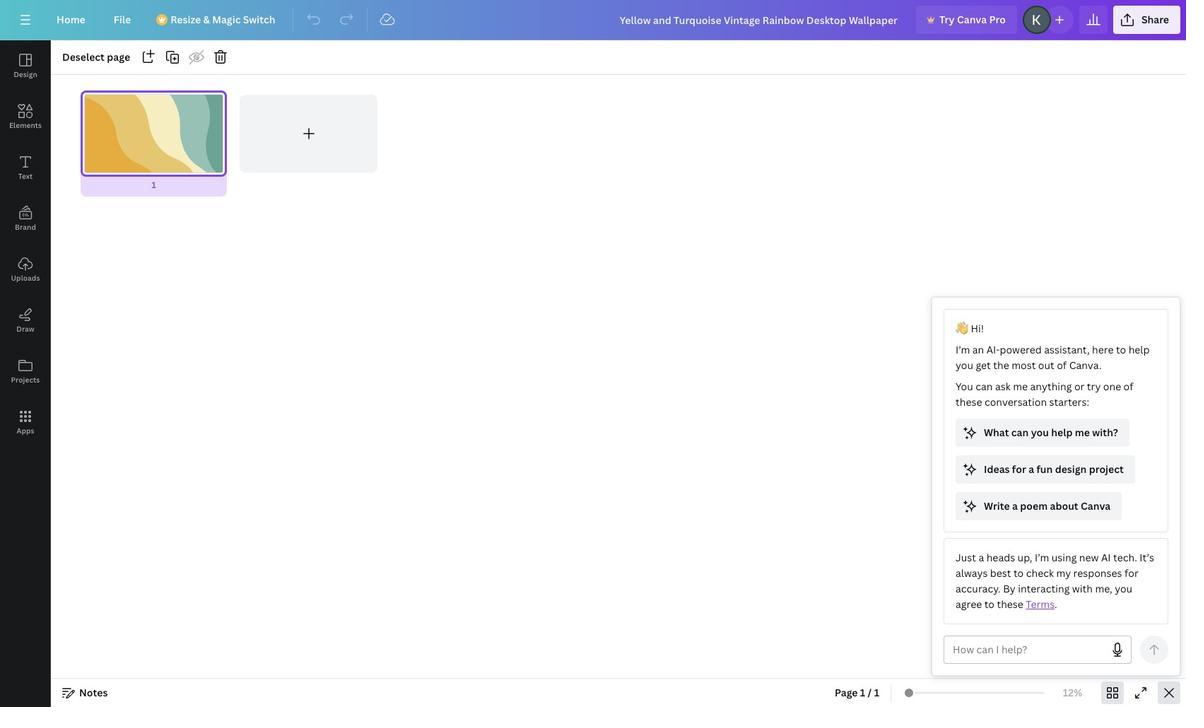 Task type: vqa. For each thing, say whether or not it's contained in the screenshot.
the Billing & plans link
no



Task type: describe. For each thing, give the bounding box(es) containing it.
my
[[1057, 567, 1072, 580]]

terms
[[1027, 598, 1055, 611]]

or
[[1075, 380, 1085, 393]]

heads
[[987, 551, 1016, 564]]

design
[[1056, 463, 1087, 476]]

the
[[994, 359, 1010, 372]]

with?
[[1093, 426, 1119, 439]]

here
[[1093, 343, 1114, 357]]

you inside just a heads up, i'm using new ai tech. it's always best to check my responses for accuracy. by interacting with me, you agree to these
[[1116, 582, 1133, 596]]

draw button
[[0, 295, 51, 346]]

page
[[835, 686, 858, 700]]

you inside i'm an ai-powered assistant, here to help you get the most out of canva.
[[956, 359, 974, 372]]

12%
[[1064, 686, 1083, 700]]

with
[[1073, 582, 1094, 596]]

using
[[1052, 551, 1078, 564]]

to inside i'm an ai-powered assistant, here to help you get the most out of canva.
[[1117, 343, 1127, 357]]

apps button
[[0, 397, 51, 448]]

terms link
[[1027, 598, 1055, 611]]

write a poem about canva button
[[956, 492, 1123, 521]]

uploads button
[[0, 244, 51, 295]]

try
[[1088, 380, 1102, 393]]

poem
[[1021, 499, 1048, 513]]

just a heads up, i'm using new ai tech. it's always best to check my responses for accuracy. by interacting with me, you agree to these
[[956, 551, 1155, 611]]

new
[[1080, 551, 1100, 564]]

assistant,
[[1045, 343, 1090, 357]]

for inside ideas for a fun design project button
[[1013, 463, 1027, 476]]

what
[[985, 426, 1010, 439]]

check
[[1027, 567, 1055, 580]]

can for what
[[1012, 426, 1029, 439]]

always
[[956, 567, 988, 580]]

me inside you can ask me anything or try one of these conversation starters:
[[1014, 380, 1029, 393]]

write
[[985, 499, 1011, 513]]

what can you help me with? button
[[956, 419, 1130, 447]]

you
[[956, 380, 974, 393]]

projects button
[[0, 346, 51, 397]]

about
[[1051, 499, 1079, 513]]

brand button
[[0, 193, 51, 244]]

interacting
[[1019, 582, 1070, 596]]

these inside just a heads up, i'm using new ai tech. it's always best to check my responses for accuracy. by interacting with me, you agree to these
[[998, 598, 1024, 611]]

1 horizontal spatial 1
[[861, 686, 866, 700]]

it's
[[1140, 551, 1155, 564]]

just
[[956, 551, 977, 564]]

i'm inside i'm an ai-powered assistant, here to help you get the most out of canva.
[[956, 343, 971, 357]]

main menu bar
[[0, 0, 1187, 40]]

assistant panel dialog
[[932, 297, 1181, 676]]

share button
[[1114, 6, 1181, 34]]

hi!
[[971, 322, 985, 335]]

magic
[[212, 13, 241, 26]]

terms .
[[1027, 598, 1058, 611]]

responses
[[1074, 567, 1123, 580]]

resize & magic switch
[[171, 13, 276, 26]]

file button
[[102, 6, 142, 34]]

ideas for a fun design project button
[[956, 456, 1136, 484]]

text button
[[0, 142, 51, 193]]

ideas for a fun design project
[[985, 463, 1125, 476]]

accuracy.
[[956, 582, 1001, 596]]

me,
[[1096, 582, 1113, 596]]

projects
[[11, 375, 40, 385]]

switch
[[243, 13, 276, 26]]

share
[[1142, 13, 1170, 26]]

most
[[1012, 359, 1037, 372]]

page 1 / 1
[[835, 686, 880, 700]]

Ask Canva Assistant for help text field
[[954, 637, 1104, 663]]

canva inside assistant panel dialog
[[1082, 499, 1111, 513]]

side panel tab list
[[0, 40, 51, 448]]

an
[[973, 343, 985, 357]]

brand
[[15, 222, 36, 232]]

agree
[[956, 598, 983, 611]]

up,
[[1018, 551, 1033, 564]]

one
[[1104, 380, 1122, 393]]

of inside i'm an ai-powered assistant, here to help you get the most out of canva.
[[1058, 359, 1068, 372]]

/
[[868, 686, 872, 700]]

notes
[[79, 686, 108, 700]]

canva inside main menu bar
[[958, 13, 988, 26]]

&
[[203, 13, 210, 26]]

draw
[[16, 324, 35, 334]]

powered
[[1001, 343, 1042, 357]]

you can ask me anything or try one of these conversation starters:
[[956, 380, 1134, 409]]

ask
[[996, 380, 1011, 393]]

out
[[1039, 359, 1055, 372]]



Task type: locate. For each thing, give the bounding box(es) containing it.
to down up,
[[1014, 567, 1024, 580]]

0 vertical spatial can
[[976, 380, 994, 393]]

to down accuracy.
[[985, 598, 995, 611]]

canva right try
[[958, 13, 988, 26]]

can inside you can ask me anything or try one of these conversation starters:
[[976, 380, 994, 393]]

pro
[[990, 13, 1006, 26]]

i'm up check
[[1036, 551, 1050, 564]]

1 horizontal spatial i'm
[[1036, 551, 1050, 564]]

0 vertical spatial for
[[1013, 463, 1027, 476]]

a
[[1029, 463, 1035, 476], [1013, 499, 1019, 513], [979, 551, 985, 564]]

1 horizontal spatial a
[[1013, 499, 1019, 513]]

2 horizontal spatial to
[[1117, 343, 1127, 357]]

1 vertical spatial of
[[1124, 380, 1134, 393]]

for down tech.
[[1125, 567, 1139, 580]]

i'm an ai-powered assistant, here to help you get the most out of canva.
[[956, 343, 1150, 372]]

these inside you can ask me anything or try one of these conversation starters:
[[956, 395, 983, 409]]

ai-
[[987, 343, 1001, 357]]

elements
[[9, 120, 42, 130]]

can right the what
[[1012, 426, 1029, 439]]

help inside i'm an ai-powered assistant, here to help you get the most out of canva.
[[1129, 343, 1150, 357]]

project
[[1090, 463, 1125, 476]]

i'm inside just a heads up, i'm using new ai tech. it's always best to check my responses for accuracy. by interacting with me, you agree to these
[[1036, 551, 1050, 564]]

home link
[[45, 6, 97, 34]]

best
[[991, 567, 1012, 580]]

0 vertical spatial a
[[1029, 463, 1035, 476]]

1 horizontal spatial can
[[1012, 426, 1029, 439]]

1 horizontal spatial you
[[1032, 426, 1050, 439]]

0 horizontal spatial help
[[1052, 426, 1073, 439]]

0 horizontal spatial me
[[1014, 380, 1029, 393]]

👋
[[956, 322, 969, 335]]

1 horizontal spatial me
[[1076, 426, 1091, 439]]

design button
[[0, 40, 51, 91]]

resize
[[171, 13, 201, 26]]

design
[[14, 69, 37, 79]]

0 horizontal spatial a
[[979, 551, 985, 564]]

try canva pro
[[940, 13, 1006, 26]]

a right just
[[979, 551, 985, 564]]

0 vertical spatial to
[[1117, 343, 1127, 357]]

can inside button
[[1012, 426, 1029, 439]]

1 vertical spatial you
[[1032, 426, 1050, 439]]

fun
[[1037, 463, 1053, 476]]

help down starters:
[[1052, 426, 1073, 439]]

anything
[[1031, 380, 1073, 393]]

help right here
[[1129, 343, 1150, 357]]

you left get
[[956, 359, 974, 372]]

1 horizontal spatial canva
[[1082, 499, 1111, 513]]

these down by
[[998, 598, 1024, 611]]

2 vertical spatial you
[[1116, 582, 1133, 596]]

uploads
[[11, 273, 40, 283]]

a right write
[[1013, 499, 1019, 513]]

1 vertical spatial i'm
[[1036, 551, 1050, 564]]

👋 hi!
[[956, 322, 985, 335]]

deselect page button
[[57, 46, 136, 69]]

0 vertical spatial of
[[1058, 359, 1068, 372]]

0 vertical spatial i'm
[[956, 343, 971, 357]]

deselect
[[62, 50, 105, 64]]

you inside button
[[1032, 426, 1050, 439]]

2 horizontal spatial 1
[[875, 686, 880, 700]]

1 horizontal spatial these
[[998, 598, 1024, 611]]

help inside button
[[1052, 426, 1073, 439]]

tech.
[[1114, 551, 1138, 564]]

a left fun
[[1029, 463, 1035, 476]]

0 vertical spatial help
[[1129, 343, 1150, 357]]

help
[[1129, 343, 1150, 357], [1052, 426, 1073, 439]]

1 horizontal spatial of
[[1124, 380, 1134, 393]]

by
[[1004, 582, 1016, 596]]

get
[[976, 359, 992, 372]]

these down you
[[956, 395, 983, 409]]

for right 'ideas'
[[1013, 463, 1027, 476]]

me inside button
[[1076, 426, 1091, 439]]

a inside button
[[1029, 463, 1035, 476]]

file
[[114, 13, 131, 26]]

0 vertical spatial you
[[956, 359, 974, 372]]

me left 'with?'
[[1076, 426, 1091, 439]]

you up fun
[[1032, 426, 1050, 439]]

these
[[956, 395, 983, 409], [998, 598, 1024, 611]]

a inside button
[[1013, 499, 1019, 513]]

canva assistant image
[[1146, 637, 1163, 654]]

home
[[57, 13, 85, 26]]

0 vertical spatial me
[[1014, 380, 1029, 393]]

1 horizontal spatial help
[[1129, 343, 1150, 357]]

canva right about
[[1082, 499, 1111, 513]]

of inside you can ask me anything or try one of these conversation starters:
[[1124, 380, 1134, 393]]

0 vertical spatial canva
[[958, 13, 988, 26]]

12% button
[[1050, 682, 1096, 705]]

apps
[[17, 426, 34, 436]]

1 vertical spatial can
[[1012, 426, 1029, 439]]

2 horizontal spatial you
[[1116, 582, 1133, 596]]

what can you help me with?
[[985, 426, 1119, 439]]

1 horizontal spatial to
[[1014, 567, 1024, 580]]

0 horizontal spatial for
[[1013, 463, 1027, 476]]

of right out
[[1058, 359, 1068, 372]]

page
[[107, 50, 130, 64]]

0 horizontal spatial 1
[[152, 179, 156, 191]]

try
[[940, 13, 955, 26]]

me
[[1014, 380, 1029, 393], [1076, 426, 1091, 439]]

1 vertical spatial a
[[1013, 499, 1019, 513]]

can for you
[[976, 380, 994, 393]]

1 vertical spatial me
[[1076, 426, 1091, 439]]

to right here
[[1117, 343, 1127, 357]]

of right one
[[1124, 380, 1134, 393]]

.
[[1055, 598, 1058, 611]]

deselect page
[[62, 50, 130, 64]]

0 horizontal spatial you
[[956, 359, 974, 372]]

starters:
[[1050, 395, 1090, 409]]

a inside just a heads up, i'm using new ai tech. it's always best to check my responses for accuracy. by interacting with me, you agree to these
[[979, 551, 985, 564]]

to
[[1117, 343, 1127, 357], [1014, 567, 1024, 580], [985, 598, 995, 611]]

2 vertical spatial a
[[979, 551, 985, 564]]

of
[[1058, 359, 1068, 372], [1124, 380, 1134, 393]]

you
[[956, 359, 974, 372], [1032, 426, 1050, 439], [1116, 582, 1133, 596]]

can left ask
[[976, 380, 994, 393]]

1 vertical spatial for
[[1125, 567, 1139, 580]]

i'm left an
[[956, 343, 971, 357]]

can
[[976, 380, 994, 393], [1012, 426, 1029, 439]]

ai
[[1102, 551, 1112, 564]]

a for poem
[[1013, 499, 1019, 513]]

notes button
[[57, 682, 113, 705]]

ideas
[[985, 463, 1010, 476]]

you right the me,
[[1116, 582, 1133, 596]]

text
[[18, 171, 33, 181]]

for
[[1013, 463, 1027, 476], [1125, 567, 1139, 580]]

canva.
[[1070, 359, 1102, 372]]

a for heads
[[979, 551, 985, 564]]

try canva pro button
[[917, 6, 1018, 34]]

1 vertical spatial to
[[1014, 567, 1024, 580]]

elements button
[[0, 91, 51, 142]]

resize & magic switch button
[[148, 6, 287, 34]]

0 horizontal spatial canva
[[958, 13, 988, 26]]

1 horizontal spatial for
[[1125, 567, 1139, 580]]

Design title text field
[[609, 6, 911, 34]]

1 vertical spatial help
[[1052, 426, 1073, 439]]

0 horizontal spatial to
[[985, 598, 995, 611]]

write a poem about canva
[[985, 499, 1111, 513]]

for inside just a heads up, i'm using new ai tech. it's always best to check my responses for accuracy. by interacting with me, you agree to these
[[1125, 567, 1139, 580]]

i'm
[[956, 343, 971, 357], [1036, 551, 1050, 564]]

1 vertical spatial canva
[[1082, 499, 1111, 513]]

0 horizontal spatial i'm
[[956, 343, 971, 357]]

1 vertical spatial these
[[998, 598, 1024, 611]]

0 horizontal spatial these
[[956, 395, 983, 409]]

conversation
[[985, 395, 1048, 409]]

0 vertical spatial these
[[956, 395, 983, 409]]

0 horizontal spatial can
[[976, 380, 994, 393]]

0 horizontal spatial of
[[1058, 359, 1068, 372]]

2 horizontal spatial a
[[1029, 463, 1035, 476]]

2 vertical spatial to
[[985, 598, 995, 611]]

me up conversation
[[1014, 380, 1029, 393]]



